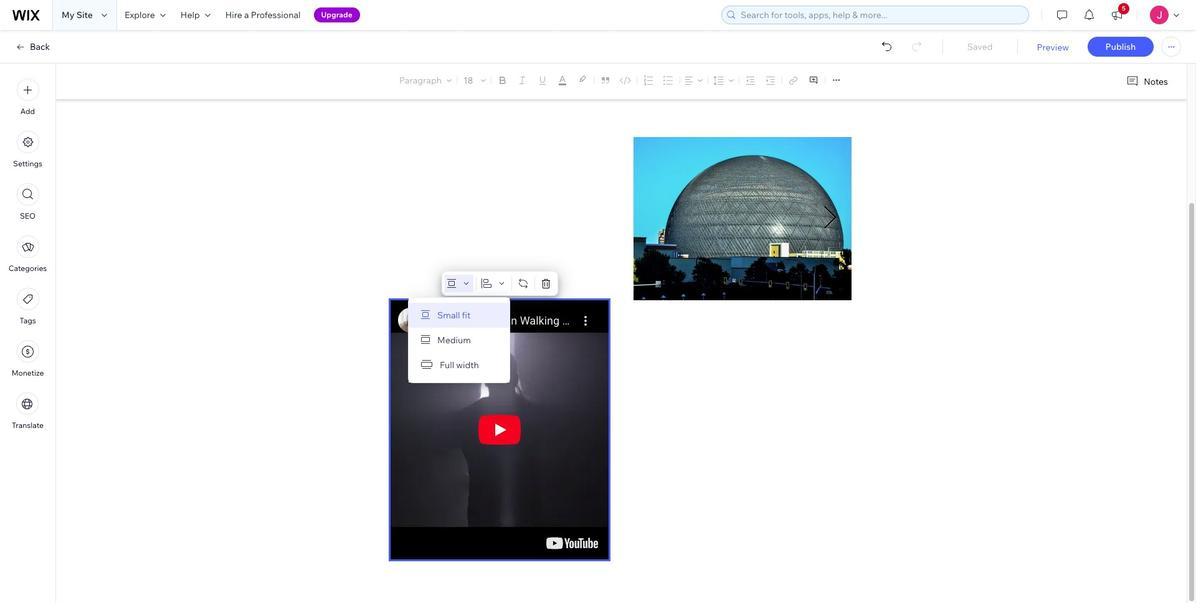 Task type: locate. For each thing, give the bounding box(es) containing it.
settings button
[[13, 131, 42, 168]]

seo
[[20, 211, 36, 221]]

add button
[[17, 78, 39, 116]]

publish button
[[1088, 37, 1154, 57]]

publish
[[1105, 41, 1136, 52]]

paragraph button
[[397, 72, 454, 89]]

upgrade
[[321, 10, 352, 19]]

back
[[30, 41, 50, 52]]

my site
[[62, 9, 93, 21]]

hire a professional link
[[218, 0, 308, 30]]

professional
[[251, 9, 301, 21]]

Search for tools, apps, help & more... field
[[737, 6, 1025, 24]]

monetize
[[12, 368, 44, 378]]

2 horizontal spatial test
[[446, 70, 461, 84]]

tags
[[20, 316, 36, 325]]

preview button
[[1037, 42, 1069, 53]]

small
[[437, 310, 460, 321]]

test
[[410, 70, 425, 84], [428, 70, 443, 84], [446, 70, 461, 84]]

1 horizontal spatial test
[[428, 70, 443, 84]]

a
[[244, 9, 249, 21]]

test test test test testx
[[391, 70, 484, 84]]

upgrade button
[[314, 7, 360, 22]]

my
[[62, 9, 74, 21]]

paragraph
[[399, 75, 442, 86]]

0 horizontal spatial test
[[410, 70, 425, 84]]

hire
[[225, 9, 242, 21]]

settings
[[13, 159, 42, 168]]

menu
[[0, 71, 55, 437]]

back button
[[15, 41, 50, 52]]

small fit
[[437, 310, 471, 321]]

add
[[20, 107, 35, 116]]



Task type: describe. For each thing, give the bounding box(es) containing it.
categories
[[9, 264, 47, 273]]

site
[[76, 9, 93, 21]]

test
[[391, 70, 407, 84]]

hire a professional
[[225, 9, 301, 21]]

width
[[456, 359, 479, 371]]

1 test from the left
[[410, 70, 425, 84]]

help button
[[173, 0, 218, 30]]

translate
[[12, 420, 44, 430]]

categories button
[[9, 235, 47, 273]]

full width
[[440, 359, 479, 371]]

translate button
[[12, 392, 44, 430]]

full
[[440, 359, 454, 371]]

monetize button
[[12, 340, 44, 378]]

5 button
[[1103, 0, 1131, 30]]

explore
[[125, 9, 155, 21]]

menu containing add
[[0, 71, 55, 437]]

fit
[[462, 310, 471, 321]]

3 test from the left
[[446, 70, 461, 84]]

notes button
[[1121, 73, 1172, 90]]

seo button
[[17, 183, 39, 221]]

testx
[[465, 70, 484, 84]]

2 test from the left
[[428, 70, 443, 84]]

help
[[181, 9, 200, 21]]

5
[[1122, 4, 1126, 12]]

medium
[[437, 335, 471, 346]]

notes
[[1144, 76, 1168, 87]]

preview
[[1037, 42, 1069, 53]]

tags button
[[17, 288, 39, 325]]



Task type: vqa. For each thing, say whether or not it's contained in the screenshot.
results,
no



